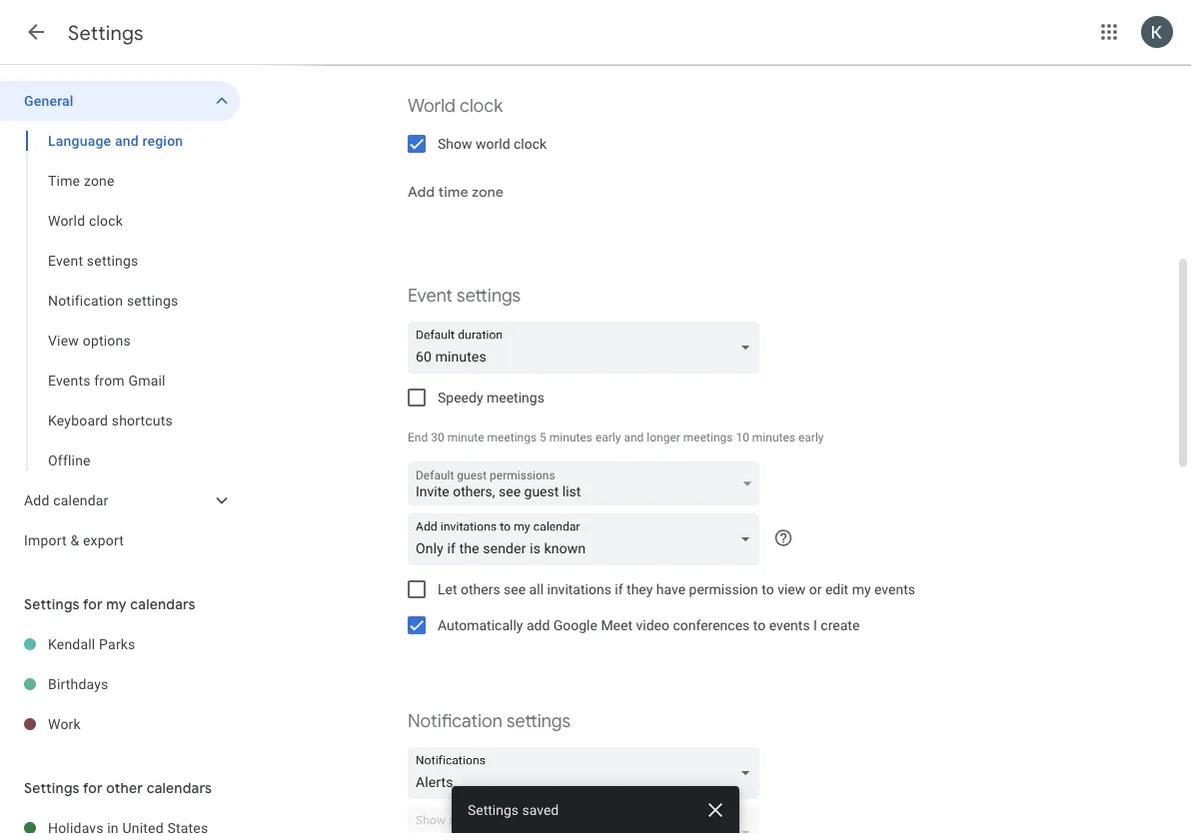 Task type: vqa. For each thing, say whether or not it's contained in the screenshot.
'saved'
yes



Task type: describe. For each thing, give the bounding box(es) containing it.
show world clock
[[438, 135, 547, 152]]

world
[[476, 135, 510, 152]]

shortcuts
[[112, 412, 173, 429]]

default
[[416, 469, 454, 483]]

others
[[461, 581, 501, 598]]

2 minutes from the left
[[753, 431, 796, 445]]

tree containing general
[[0, 81, 240, 561]]

1 vertical spatial and
[[624, 431, 644, 445]]

longer
[[647, 431, 681, 445]]

offline
[[48, 452, 91, 469]]

options
[[83, 332, 131, 349]]

0 vertical spatial world clock
[[408, 94, 503, 117]]

event settings inside 'tree'
[[48, 252, 138, 269]]

from
[[94, 372, 125, 389]]

permissions
[[490, 469, 556, 483]]

1 horizontal spatial notification
[[408, 710, 503, 733]]

2 vertical spatial clock
[[89, 212, 123, 229]]

event inside group
[[48, 252, 83, 269]]

add time zone button
[[400, 168, 512, 216]]

general
[[24, 92, 74, 109]]

see inside default guest permissions invite others, see guest list
[[499, 483, 521, 500]]

birthdays
[[48, 676, 109, 693]]

create
[[821, 617, 860, 634]]

notification inside 'tree'
[[48, 292, 123, 309]]

conferences
[[673, 617, 750, 634]]

calendar
[[53, 492, 109, 509]]

meet
[[601, 617, 633, 634]]

import
[[24, 532, 67, 549]]

have
[[657, 581, 686, 598]]

0 vertical spatial notification settings
[[48, 292, 178, 309]]

1 vertical spatial event
[[408, 284, 453, 307]]

for for other
[[83, 780, 103, 797]]

1 vertical spatial notification settings
[[408, 710, 571, 733]]

language
[[48, 132, 111, 149]]

google
[[554, 617, 598, 634]]

if
[[615, 581, 624, 598]]

for for my
[[83, 596, 103, 613]]

invite
[[416, 483, 450, 500]]

settings for other calendars
[[24, 780, 212, 797]]

parks
[[99, 636, 136, 653]]

0 horizontal spatial guest
[[457, 469, 487, 483]]

permission
[[689, 581, 759, 598]]

1 early from the left
[[596, 431, 621, 445]]

invitations
[[547, 581, 612, 598]]

events from gmail
[[48, 372, 166, 389]]

5
[[540, 431, 547, 445]]

2 early from the left
[[799, 431, 824, 445]]

birthdays link
[[48, 665, 240, 705]]

calendars for settings for my calendars
[[130, 596, 196, 613]]

add calendar
[[24, 492, 109, 509]]

holidays in united states tree item
[[0, 809, 240, 835]]

events
[[48, 372, 91, 389]]

settings for my calendars
[[24, 596, 196, 613]]

add
[[527, 617, 550, 634]]

i
[[814, 617, 818, 634]]

time zone
[[48, 172, 115, 189]]

time
[[48, 172, 80, 189]]

view
[[48, 332, 79, 349]]

show
[[438, 135, 472, 152]]

import & export
[[24, 532, 124, 549]]

video
[[636, 617, 670, 634]]

work
[[48, 716, 81, 733]]

keyboard shortcuts
[[48, 412, 173, 429]]

invite others, see guest list button
[[408, 463, 760, 511]]

kendall parks tree item
[[0, 625, 240, 665]]

language and region
[[48, 132, 183, 149]]

1 vertical spatial events
[[770, 617, 811, 634]]

settings for my calendars tree
[[0, 625, 240, 745]]

settings for settings
[[68, 20, 144, 45]]



Task type: locate. For each thing, give the bounding box(es) containing it.
kendall
[[48, 636, 95, 653]]

0 horizontal spatial event settings
[[48, 252, 138, 269]]

and
[[115, 132, 139, 149], [624, 431, 644, 445]]

clock right world
[[514, 135, 547, 152]]

calendars
[[130, 596, 196, 613], [147, 780, 212, 797]]

keyboard
[[48, 412, 108, 429]]

guest
[[457, 469, 487, 483], [524, 483, 559, 500]]

add left time
[[408, 183, 435, 201]]

for
[[83, 596, 103, 613], [83, 780, 103, 797]]

end 30 minute meetings 5 minutes early and longer meetings 10 minutes early
[[408, 431, 824, 445]]

world up show
[[408, 94, 456, 117]]

add for add time zone
[[408, 183, 435, 201]]

events left i
[[770, 617, 811, 634]]

add inside button
[[408, 183, 435, 201]]

world down time
[[48, 212, 85, 229]]

zone inside group
[[84, 172, 115, 189]]

see
[[499, 483, 521, 500], [504, 581, 526, 598]]

other
[[106, 780, 143, 797]]

group
[[0, 121, 240, 481]]

notification settings
[[48, 292, 178, 309], [408, 710, 571, 733]]

automatically
[[438, 617, 523, 634]]

my up parks
[[106, 596, 127, 613]]

event
[[48, 252, 83, 269], [408, 284, 453, 307]]

gmail
[[128, 372, 166, 389]]

guest up the others,
[[457, 469, 487, 483]]

my right "edit"
[[853, 581, 871, 598]]

guest down the permissions
[[524, 483, 559, 500]]

default guest permissions invite others, see guest list
[[416, 469, 581, 500]]

list
[[563, 483, 581, 500]]

30
[[431, 431, 445, 445]]

settings
[[68, 20, 144, 45], [24, 596, 80, 613], [24, 780, 80, 797], [468, 802, 519, 819]]

1 vertical spatial world
[[48, 212, 85, 229]]

clock
[[460, 94, 503, 117], [514, 135, 547, 152], [89, 212, 123, 229]]

region
[[142, 132, 183, 149]]

0 vertical spatial event
[[48, 252, 83, 269]]

world inside 'tree'
[[48, 212, 85, 229]]

or
[[810, 581, 822, 598]]

1 vertical spatial to
[[754, 617, 766, 634]]

meetings left 10
[[684, 431, 733, 445]]

and left region
[[115, 132, 139, 149]]

add time zone
[[408, 183, 504, 201]]

1 horizontal spatial add
[[408, 183, 435, 201]]

world clock down "time zone"
[[48, 212, 123, 229]]

settings for settings for my calendars
[[24, 596, 80, 613]]

my
[[853, 581, 871, 598], [106, 596, 127, 613]]

10
[[736, 431, 750, 445]]

event settings
[[48, 252, 138, 269], [408, 284, 521, 307]]

settings up kendall
[[24, 596, 80, 613]]

1 vertical spatial notification
[[408, 710, 503, 733]]

0 horizontal spatial and
[[115, 132, 139, 149]]

birthdays tree item
[[0, 665, 240, 705]]

to
[[762, 581, 775, 598], [754, 617, 766, 634]]

minute
[[448, 431, 485, 445]]

0 horizontal spatial events
[[770, 617, 811, 634]]

settings saved
[[468, 802, 559, 819]]

0 vertical spatial add
[[408, 183, 435, 201]]

world clock
[[408, 94, 503, 117], [48, 212, 123, 229]]

view
[[778, 581, 806, 598]]

time
[[439, 183, 469, 201]]

minutes right 10
[[753, 431, 796, 445]]

clock down "time zone"
[[89, 212, 123, 229]]

0 vertical spatial and
[[115, 132, 139, 149]]

minutes
[[550, 431, 593, 445], [753, 431, 796, 445]]

early
[[596, 431, 621, 445], [799, 431, 824, 445]]

see down the permissions
[[499, 483, 521, 500]]

see left all
[[504, 581, 526, 598]]

tree
[[0, 81, 240, 561]]

None field
[[408, 322, 768, 374], [408, 514, 768, 566], [408, 748, 768, 800], [408, 322, 768, 374], [408, 514, 768, 566], [408, 748, 768, 800]]

0 vertical spatial calendars
[[130, 596, 196, 613]]

2 horizontal spatial clock
[[514, 135, 547, 152]]

1 horizontal spatial clock
[[460, 94, 503, 117]]

to left "view"
[[762, 581, 775, 598]]

work tree item
[[0, 705, 240, 745]]

work link
[[48, 705, 240, 745]]

1 minutes from the left
[[550, 431, 593, 445]]

0 horizontal spatial world
[[48, 212, 85, 229]]

settings for settings saved
[[468, 802, 519, 819]]

export
[[83, 532, 124, 549]]

add up import in the bottom of the page
[[24, 492, 50, 509]]

0 vertical spatial for
[[83, 596, 103, 613]]

view options
[[48, 332, 131, 349]]

add inside 'tree'
[[24, 492, 50, 509]]

1 for from the top
[[83, 596, 103, 613]]

0 vertical spatial world
[[408, 94, 456, 117]]

1 horizontal spatial world
[[408, 94, 456, 117]]

1 horizontal spatial guest
[[524, 483, 559, 500]]

group containing language and region
[[0, 121, 240, 481]]

kendall parks
[[48, 636, 136, 653]]

1 horizontal spatial and
[[624, 431, 644, 445]]

1 horizontal spatial my
[[853, 581, 871, 598]]

general tree item
[[0, 81, 240, 121]]

for up the kendall parks
[[83, 596, 103, 613]]

1 horizontal spatial world clock
[[408, 94, 503, 117]]

all
[[530, 581, 544, 598]]

notification settings up "options"
[[48, 292, 178, 309]]

notification settings up the settings saved
[[408, 710, 571, 733]]

meetings
[[487, 389, 545, 406], [487, 431, 537, 445], [684, 431, 733, 445]]

let
[[438, 581, 457, 598]]

calendars up kendall parks tree item
[[130, 596, 196, 613]]

0 horizontal spatial notification
[[48, 292, 123, 309]]

1 horizontal spatial notification settings
[[408, 710, 571, 733]]

speedy meetings
[[438, 389, 545, 406]]

2 for from the top
[[83, 780, 103, 797]]

0 horizontal spatial minutes
[[550, 431, 593, 445]]

saved
[[522, 802, 559, 819]]

events right "edit"
[[875, 581, 916, 598]]

0 vertical spatial events
[[875, 581, 916, 598]]

0 vertical spatial to
[[762, 581, 775, 598]]

calendars for settings for other calendars
[[147, 780, 212, 797]]

1 horizontal spatial event
[[408, 284, 453, 307]]

calendars right 'other'
[[147, 780, 212, 797]]

0 horizontal spatial zone
[[84, 172, 115, 189]]

clock up the show world clock
[[460, 94, 503, 117]]

0 horizontal spatial add
[[24, 492, 50, 509]]

settings down work
[[24, 780, 80, 797]]

zone inside button
[[472, 183, 504, 201]]

1 horizontal spatial early
[[799, 431, 824, 445]]

edit
[[826, 581, 849, 598]]

zone
[[84, 172, 115, 189], [472, 183, 504, 201]]

end
[[408, 431, 428, 445]]

settings heading
[[68, 20, 144, 45]]

&
[[70, 532, 79, 549]]

0 vertical spatial see
[[499, 483, 521, 500]]

0 horizontal spatial event
[[48, 252, 83, 269]]

1 vertical spatial add
[[24, 492, 50, 509]]

notification up view options
[[48, 292, 123, 309]]

0 horizontal spatial world clock
[[48, 212, 123, 229]]

automatically add google meet video conferences to events i create
[[438, 617, 860, 634]]

1 vertical spatial event settings
[[408, 284, 521, 307]]

1 vertical spatial for
[[83, 780, 103, 797]]

world
[[408, 94, 456, 117], [48, 212, 85, 229]]

speedy
[[438, 389, 483, 406]]

settings up general tree item
[[68, 20, 144, 45]]

settings for settings for other calendars
[[24, 780, 80, 797]]

0 horizontal spatial my
[[106, 596, 127, 613]]

0 horizontal spatial early
[[596, 431, 621, 445]]

meetings left 5
[[487, 431, 537, 445]]

meetings up 5
[[487, 389, 545, 406]]

events
[[875, 581, 916, 598], [770, 617, 811, 634]]

others,
[[453, 483, 496, 500]]

add
[[408, 183, 435, 201], [24, 492, 50, 509]]

0 vertical spatial notification
[[48, 292, 123, 309]]

settings left saved
[[468, 802, 519, 819]]

0 vertical spatial event settings
[[48, 252, 138, 269]]

world clock up show
[[408, 94, 503, 117]]

add for add calendar
[[24, 492, 50, 509]]

0 horizontal spatial notification settings
[[48, 292, 178, 309]]

1 horizontal spatial event settings
[[408, 284, 521, 307]]

0 vertical spatial clock
[[460, 94, 503, 117]]

1 vertical spatial clock
[[514, 135, 547, 152]]

they
[[627, 581, 653, 598]]

0 horizontal spatial clock
[[89, 212, 123, 229]]

to right conferences
[[754, 617, 766, 634]]

early up invite others, see guest list dropdown button
[[596, 431, 621, 445]]

1 horizontal spatial zone
[[472, 183, 504, 201]]

let others see all invitations if they have permission to view or edit my events
[[438, 581, 916, 598]]

1 horizontal spatial minutes
[[753, 431, 796, 445]]

1 vertical spatial world clock
[[48, 212, 123, 229]]

1 vertical spatial calendars
[[147, 780, 212, 797]]

notification
[[48, 292, 123, 309], [408, 710, 503, 733]]

minutes right 5
[[550, 431, 593, 445]]

go back image
[[24, 20, 48, 44]]

for left 'other'
[[83, 780, 103, 797]]

and left longer
[[624, 431, 644, 445]]

early right 10
[[799, 431, 824, 445]]

1 vertical spatial see
[[504, 581, 526, 598]]

1 horizontal spatial events
[[875, 581, 916, 598]]

settings
[[87, 252, 138, 269], [457, 284, 521, 307], [127, 292, 178, 309], [507, 710, 571, 733]]

notification down automatically
[[408, 710, 503, 733]]

world clock inside 'tree'
[[48, 212, 123, 229]]



